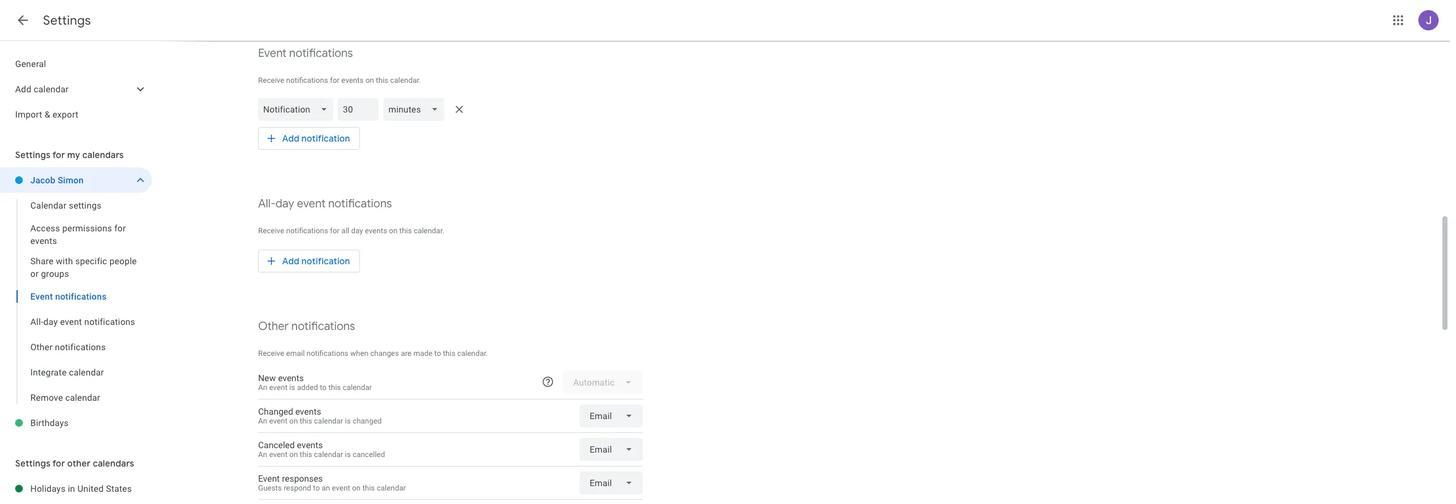 Task type: locate. For each thing, give the bounding box(es) containing it.
an
[[258, 383, 267, 392], [258, 417, 267, 426], [258, 451, 267, 459]]

group
[[0, 193, 152, 411]]

other up integrate
[[30, 342, 53, 352]]

events right all on the left top of page
[[365, 227, 387, 235]]

0 vertical spatial day
[[276, 197, 294, 211]]

is left cancelled
[[345, 451, 351, 459]]

is inside changed events an event on this calendar is changed
[[345, 417, 351, 426]]

calendar up 'canceled events an event on this calendar is cancelled'
[[314, 417, 343, 426]]

on right an
[[352, 484, 361, 493]]

event up responses
[[269, 451, 288, 459]]

add
[[15, 84, 31, 94], [282, 133, 299, 144], [282, 256, 299, 267]]

settings for my calendars
[[15, 149, 124, 161]]

event up canceled
[[269, 417, 288, 426]]

is left added
[[289, 383, 295, 392]]

notification down all on the left top of page
[[302, 256, 350, 267]]

notifications
[[289, 46, 353, 61], [286, 76, 328, 85], [328, 197, 392, 211], [286, 227, 328, 235], [55, 292, 107, 302], [84, 317, 135, 327], [291, 320, 355, 334], [55, 342, 106, 352], [307, 349, 349, 358]]

0 vertical spatial an
[[258, 383, 267, 392]]

settings for settings for my calendars
[[15, 149, 50, 161]]

settings
[[43, 13, 91, 28], [15, 149, 50, 161], [15, 458, 50, 470]]

0 vertical spatial all-
[[258, 197, 276, 211]]

day
[[276, 197, 294, 211], [351, 227, 363, 235], [43, 317, 58, 327]]

changed
[[353, 417, 382, 426]]

calendar up event responses guests respond to an event on this calendar
[[314, 451, 343, 459]]

0 vertical spatial add notification button
[[258, 123, 360, 154]]

Minutes in advance for notification number field
[[343, 98, 374, 121]]

event notifications up receive notifications for events on this calendar.
[[258, 46, 353, 61]]

are
[[401, 349, 412, 358]]

1 vertical spatial all-
[[30, 317, 43, 327]]

2 vertical spatial to
[[313, 484, 320, 493]]

is inside new events an event is added to this calendar
[[289, 383, 295, 392]]

my
[[67, 149, 80, 161]]

add notification
[[282, 133, 350, 144], [282, 256, 350, 267]]

settings up holidays
[[15, 458, 50, 470]]

2 vertical spatial day
[[43, 317, 58, 327]]

2 vertical spatial receive
[[258, 349, 284, 358]]

calendar
[[34, 84, 69, 94], [69, 368, 104, 378], [343, 383, 372, 392], [65, 393, 100, 403], [314, 417, 343, 426], [314, 451, 343, 459], [377, 484, 406, 493]]

0 vertical spatial calendars
[[82, 149, 124, 161]]

2 vertical spatial settings
[[15, 458, 50, 470]]

1 vertical spatial other
[[30, 342, 53, 352]]

jacob
[[30, 175, 55, 185]]

on up minutes in advance for notification number field
[[366, 76, 374, 85]]

event inside 'group'
[[60, 317, 82, 327]]

0 vertical spatial event notifications
[[258, 46, 353, 61]]

jacob simon
[[30, 175, 84, 185]]

calendars up states
[[93, 458, 134, 470]]

this inside changed events an event on this calendar is changed
[[300, 417, 312, 426]]

all-day event notifications up all on the left top of page
[[258, 197, 392, 211]]

0 horizontal spatial all-day event notifications
[[30, 317, 135, 327]]

calendar inside changed events an event on this calendar is changed
[[314, 417, 343, 426]]

an inside 'canceled events an event on this calendar is cancelled'
[[258, 451, 267, 459]]

event inside event responses guests respond to an event on this calendar
[[258, 474, 280, 484]]

None field
[[258, 98, 338, 121], [384, 98, 449, 121], [580, 405, 643, 428], [580, 439, 643, 461], [580, 472, 643, 495], [258, 98, 338, 121], [384, 98, 449, 121], [580, 405, 643, 428], [580, 439, 643, 461], [580, 472, 643, 495]]

2 vertical spatial event
[[258, 474, 280, 484]]

1 vertical spatial event
[[30, 292, 53, 302]]

1 vertical spatial settings
[[15, 149, 50, 161]]

event notifications inside 'group'
[[30, 292, 107, 302]]

receive email notifications when changes are made to this calendar.
[[258, 349, 488, 358]]

3 an from the top
[[258, 451, 267, 459]]

specific
[[75, 256, 107, 266]]

an for changed events
[[258, 417, 267, 426]]

1 an from the top
[[258, 383, 267, 392]]

to inside new events an event is added to this calendar
[[320, 383, 327, 392]]

calendars for settings for other calendars
[[93, 458, 134, 470]]

guests
[[258, 484, 282, 493]]

share
[[30, 256, 54, 266]]

1 vertical spatial is
[[345, 417, 351, 426]]

on
[[366, 76, 374, 85], [389, 227, 398, 235], [289, 417, 298, 426], [289, 451, 298, 459], [352, 484, 361, 493]]

0 vertical spatial settings
[[43, 13, 91, 28]]

on up canceled
[[289, 417, 298, 426]]

on inside 'canceled events an event on this calendar is cancelled'
[[289, 451, 298, 459]]

integrate
[[30, 368, 67, 378]]

to right added
[[320, 383, 327, 392]]

0 vertical spatial add notification
[[282, 133, 350, 144]]

other notifications
[[258, 320, 355, 334], [30, 342, 106, 352]]

when
[[350, 349, 369, 358]]

2 receive from the top
[[258, 227, 284, 235]]

import & export
[[15, 109, 79, 120]]

tree containing general
[[0, 51, 152, 127]]

add notification down minutes in advance for notification number field
[[282, 133, 350, 144]]

1 horizontal spatial other
[[258, 320, 289, 334]]

settings heading
[[43, 13, 91, 28]]

notification down minutes in advance for notification number field
[[302, 133, 350, 144]]

all
[[341, 227, 349, 235]]

event down groups
[[60, 317, 82, 327]]

event inside 'canceled events an event on this calendar is cancelled'
[[269, 451, 288, 459]]

access permissions for events
[[30, 223, 126, 246]]

1 vertical spatial all-day event notifications
[[30, 317, 135, 327]]

calendars
[[82, 149, 124, 161], [93, 458, 134, 470]]

calendar down cancelled
[[377, 484, 406, 493]]

1 vertical spatial other notifications
[[30, 342, 106, 352]]

other notifications up integrate calendar
[[30, 342, 106, 352]]

receive for all-
[[258, 227, 284, 235]]

0 horizontal spatial event notifications
[[30, 292, 107, 302]]

1 vertical spatial to
[[320, 383, 327, 392]]

calendar
[[30, 201, 67, 211]]

to left an
[[313, 484, 320, 493]]

1 vertical spatial add notification button
[[258, 246, 360, 277]]

events right new
[[278, 373, 304, 383]]

0 vertical spatial is
[[289, 383, 295, 392]]

event notifications down groups
[[30, 292, 107, 302]]

events inside new events an event is added to this calendar
[[278, 373, 304, 383]]

settings right 'go back' image
[[43, 13, 91, 28]]

events down added
[[295, 407, 321, 417]]

for inside 'access permissions for events'
[[114, 223, 126, 234]]

add calendar
[[15, 84, 69, 94]]

event up changed
[[269, 383, 288, 392]]

an up canceled
[[258, 417, 267, 426]]

on inside changed events an event on this calendar is changed
[[289, 417, 298, 426]]

3 receive from the top
[[258, 349, 284, 358]]

add notification button down minutes in advance for notification number field
[[258, 123, 360, 154]]

events down 'access'
[[30, 236, 57, 246]]

0 vertical spatial notification
[[302, 133, 350, 144]]

calendar inside tree
[[34, 84, 69, 94]]

calendar inside 'canceled events an event on this calendar is cancelled'
[[314, 451, 343, 459]]

1 vertical spatial add notification
[[282, 256, 350, 267]]

1 vertical spatial an
[[258, 417, 267, 426]]

for
[[330, 76, 340, 85], [52, 149, 65, 161], [114, 223, 126, 234], [330, 227, 340, 235], [52, 458, 65, 470]]

for for calendar settings
[[114, 223, 126, 234]]

add notification button down all on the left top of page
[[258, 246, 360, 277]]

this
[[376, 76, 388, 85], [399, 227, 412, 235], [443, 349, 456, 358], [329, 383, 341, 392], [300, 417, 312, 426], [300, 451, 312, 459], [363, 484, 375, 493]]

is
[[289, 383, 295, 392], [345, 417, 351, 426], [345, 451, 351, 459]]

calendars right my
[[82, 149, 124, 161]]

2 add notification button from the top
[[258, 246, 360, 277]]

holidays in united states tree item
[[0, 477, 152, 501]]

receive notifications for events on this calendar.
[[258, 76, 421, 85]]

all-day event notifications
[[258, 197, 392, 211], [30, 317, 135, 327]]

1 receive from the top
[[258, 76, 284, 85]]

is for changed events
[[345, 417, 351, 426]]

this inside new events an event is added to this calendar
[[329, 383, 341, 392]]

event notifications
[[258, 46, 353, 61], [30, 292, 107, 302]]

events
[[341, 76, 364, 85], [365, 227, 387, 235], [30, 236, 57, 246], [278, 373, 304, 383], [295, 407, 321, 417], [297, 440, 323, 451]]

0 horizontal spatial other
[[30, 342, 53, 352]]

calendar inside event responses guests respond to an event on this calendar
[[377, 484, 406, 493]]

2 vertical spatial is
[[345, 451, 351, 459]]

settings up jacob
[[15, 149, 50, 161]]

changed events an event on this calendar is changed
[[258, 407, 382, 426]]

settings for settings for other calendars
[[15, 458, 50, 470]]

export
[[53, 109, 79, 120]]

event
[[297, 197, 326, 211], [60, 317, 82, 327], [269, 383, 288, 392], [269, 417, 288, 426], [269, 451, 288, 459], [332, 484, 350, 493]]

other notifications up email
[[258, 320, 355, 334]]

add notification button
[[258, 123, 360, 154], [258, 246, 360, 277]]

day inside 'group'
[[43, 317, 58, 327]]

other
[[258, 320, 289, 334], [30, 342, 53, 352]]

event
[[258, 46, 287, 61], [30, 292, 53, 302], [258, 474, 280, 484]]

0 horizontal spatial day
[[43, 317, 58, 327]]

states
[[106, 484, 132, 494]]

an inside changed events an event on this calendar is changed
[[258, 417, 267, 426]]

all-day event notifications up integrate calendar
[[30, 317, 135, 327]]

events down changed events an event on this calendar is changed at bottom left
[[297, 440, 323, 451]]

settings for settings
[[43, 13, 91, 28]]

0 horizontal spatial other notifications
[[30, 342, 106, 352]]

tree
[[0, 51, 152, 127]]

an up guests
[[258, 451, 267, 459]]

remove calendar
[[30, 393, 100, 403]]

event right an
[[332, 484, 350, 493]]

0 vertical spatial receive
[[258, 76, 284, 85]]

0 vertical spatial other notifications
[[258, 320, 355, 334]]

is inside 'canceled events an event on this calendar is cancelled'
[[345, 451, 351, 459]]

0 vertical spatial other
[[258, 320, 289, 334]]

groups
[[41, 269, 69, 279]]

new
[[258, 373, 276, 383]]

1 vertical spatial notification
[[302, 256, 350, 267]]

add notification down all on the left top of page
[[282, 256, 350, 267]]

events inside changed events an event on this calendar is changed
[[295, 407, 321, 417]]

0 vertical spatial all-day event notifications
[[258, 197, 392, 211]]

1 horizontal spatial day
[[276, 197, 294, 211]]

to
[[434, 349, 441, 358], [320, 383, 327, 392], [313, 484, 320, 493]]

all- inside 'group'
[[30, 317, 43, 327]]

2 vertical spatial an
[[258, 451, 267, 459]]

calendar up &
[[34, 84, 69, 94]]

1 vertical spatial event notifications
[[30, 292, 107, 302]]

all-day event notifications inside 'group'
[[30, 317, 135, 327]]

is left changed
[[345, 417, 351, 426]]

2 an from the top
[[258, 417, 267, 426]]

1 add notification button from the top
[[258, 123, 360, 154]]

1 add notification from the top
[[282, 133, 350, 144]]

1 notification from the top
[[302, 133, 350, 144]]

0 horizontal spatial all-
[[30, 317, 43, 327]]

on right all on the left top of page
[[389, 227, 398, 235]]

all-
[[258, 197, 276, 211], [30, 317, 43, 327]]

0 vertical spatial event
[[258, 46, 287, 61]]

calendar down when
[[343, 383, 372, 392]]

other notifications inside 'group'
[[30, 342, 106, 352]]

to right made
[[434, 349, 441, 358]]

group containing calendar settings
[[0, 193, 152, 411]]

0 vertical spatial to
[[434, 349, 441, 358]]

on up responses
[[289, 451, 298, 459]]

1 vertical spatial receive
[[258, 227, 284, 235]]

notification
[[302, 133, 350, 144], [302, 256, 350, 267]]

receive
[[258, 76, 284, 85], [258, 227, 284, 235], [258, 349, 284, 358]]

an for new events
[[258, 383, 267, 392]]

event up receive notifications for all day events on this calendar.
[[297, 197, 326, 211]]

calendars for settings for my calendars
[[82, 149, 124, 161]]

calendar.
[[390, 76, 421, 85], [414, 227, 444, 235], [457, 349, 488, 358]]

an inside new events an event is added to this calendar
[[258, 383, 267, 392]]

other up email
[[258, 320, 289, 334]]

an up changed
[[258, 383, 267, 392]]

1 vertical spatial calendars
[[93, 458, 134, 470]]

2 horizontal spatial day
[[351, 227, 363, 235]]



Task type: describe. For each thing, give the bounding box(es) containing it.
30 minutes before element
[[258, 96, 643, 123]]

made
[[413, 349, 433, 358]]

0 vertical spatial calendar.
[[390, 76, 421, 85]]

receive for other
[[258, 349, 284, 358]]

event inside event responses guests respond to an event on this calendar
[[332, 484, 350, 493]]

2 notification from the top
[[302, 256, 350, 267]]

other
[[67, 458, 91, 470]]

simon
[[58, 175, 84, 185]]

jacob simon tree item
[[0, 168, 152, 193]]

other inside 'group'
[[30, 342, 53, 352]]

canceled events an event on this calendar is cancelled
[[258, 440, 385, 459]]

respond
[[284, 484, 311, 493]]

calendar up birthdays tree item
[[65, 393, 100, 403]]

holidays in united states
[[30, 484, 132, 494]]

share with specific people or groups
[[30, 256, 137, 279]]

this inside 'canceled events an event on this calendar is cancelled'
[[300, 451, 312, 459]]

new events an event is added to this calendar
[[258, 373, 372, 392]]

holidays
[[30, 484, 66, 494]]

1 horizontal spatial all-
[[258, 197, 276, 211]]

settings for my calendars tree
[[0, 168, 152, 436]]

1 vertical spatial calendar.
[[414, 227, 444, 235]]

holidays in united states link
[[30, 477, 152, 501]]

or
[[30, 269, 39, 279]]

to inside event responses guests respond to an event on this calendar
[[313, 484, 320, 493]]

event inside new events an event is added to this calendar
[[269, 383, 288, 392]]

cancelled
[[353, 451, 385, 459]]

on inside event responses guests respond to an event on this calendar
[[352, 484, 361, 493]]

go back image
[[15, 13, 30, 28]]

settings
[[69, 201, 101, 211]]

birthdays link
[[30, 411, 152, 436]]

1 horizontal spatial other notifications
[[258, 320, 355, 334]]

calendar inside new events an event is added to this calendar
[[343, 383, 372, 392]]

general
[[15, 59, 46, 69]]

calendar up the remove calendar
[[69, 368, 104, 378]]

changes
[[370, 349, 399, 358]]

changed
[[258, 407, 293, 417]]

access
[[30, 223, 60, 234]]

&
[[45, 109, 50, 120]]

import
[[15, 109, 42, 120]]

responses
[[282, 474, 323, 484]]

receive for event
[[258, 76, 284, 85]]

in
[[68, 484, 75, 494]]

canceled
[[258, 440, 295, 451]]

this inside event responses guests respond to an event on this calendar
[[363, 484, 375, 493]]

on for receive
[[366, 76, 374, 85]]

added
[[297, 383, 318, 392]]

permissions
[[62, 223, 112, 234]]

an
[[322, 484, 330, 493]]

2 add notification from the top
[[282, 256, 350, 267]]

receive notifications for all day events on this calendar.
[[258, 227, 444, 235]]

for for event notifications
[[330, 76, 340, 85]]

2 vertical spatial add
[[282, 256, 299, 267]]

on for changed
[[289, 417, 298, 426]]

for for all-day event notifications
[[330, 227, 340, 235]]

events inside 'canceled events an event on this calendar is cancelled'
[[297, 440, 323, 451]]

remove
[[30, 393, 63, 403]]

event inside 'group'
[[30, 292, 53, 302]]

1 horizontal spatial event notifications
[[258, 46, 353, 61]]

on for canceled
[[289, 451, 298, 459]]

events up minutes in advance for notification number field
[[341, 76, 364, 85]]

integrate calendar
[[30, 368, 104, 378]]

2 vertical spatial calendar.
[[457, 349, 488, 358]]

an for canceled events
[[258, 451, 267, 459]]

is for canceled events
[[345, 451, 351, 459]]

with
[[56, 256, 73, 266]]

1 vertical spatial add
[[282, 133, 299, 144]]

0 vertical spatial add
[[15, 84, 31, 94]]

1 horizontal spatial all-day event notifications
[[258, 197, 392, 211]]

birthdays
[[30, 418, 69, 428]]

event inside changed events an event on this calendar is changed
[[269, 417, 288, 426]]

events inside 'access permissions for events'
[[30, 236, 57, 246]]

settings for other calendars
[[15, 458, 134, 470]]

united
[[77, 484, 104, 494]]

people
[[110, 256, 137, 266]]

event responses guests respond to an event on this calendar
[[258, 474, 406, 493]]

birthdays tree item
[[0, 411, 152, 436]]

email
[[286, 349, 305, 358]]

1 vertical spatial day
[[351, 227, 363, 235]]

calendar settings
[[30, 201, 101, 211]]



Task type: vqa. For each thing, say whether or not it's contained in the screenshot.


